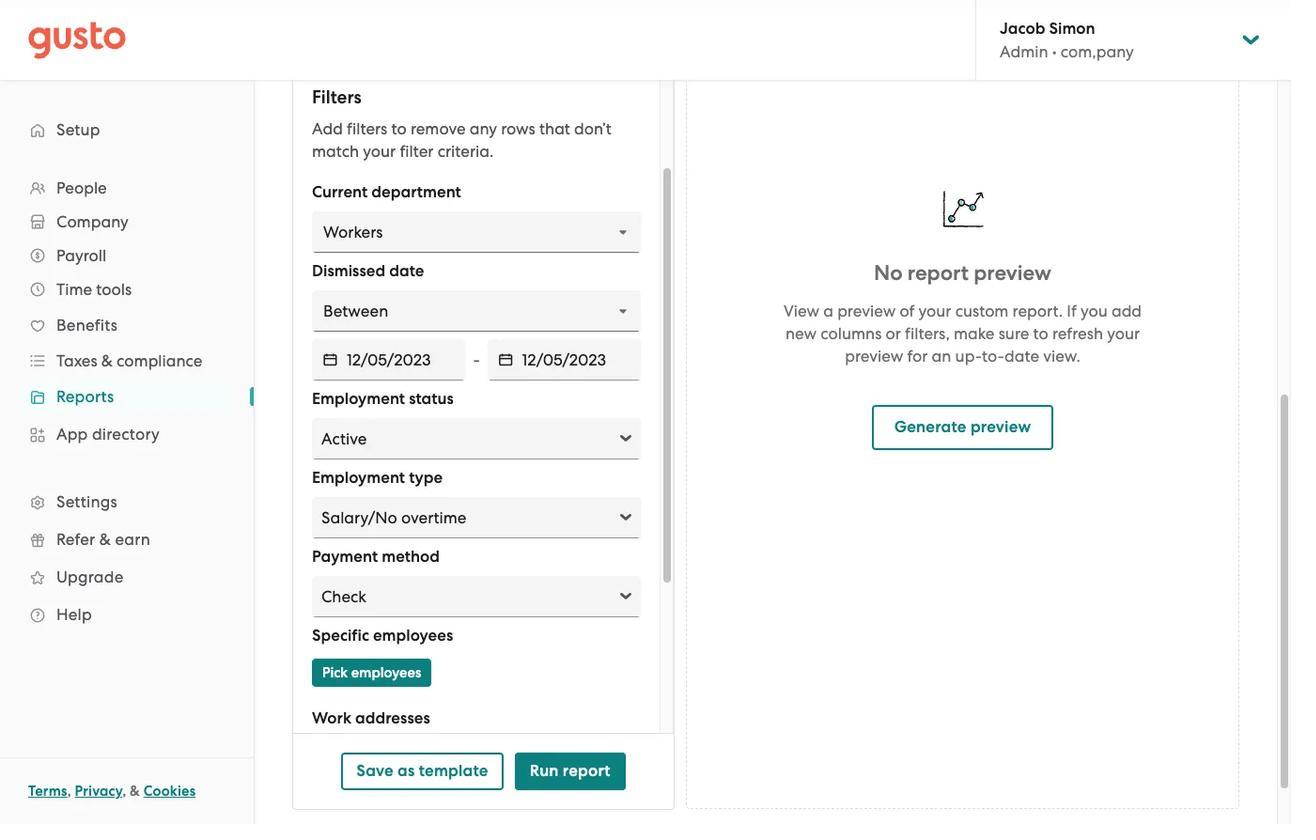Task type: vqa. For each thing, say whether or not it's contained in the screenshot.
"Pick" at the bottom left of the page
yes



Task type: describe. For each thing, give the bounding box(es) containing it.
work addresses
[[312, 709, 430, 728]]

sure
[[999, 324, 1030, 343]]

2 vertical spatial &
[[130, 783, 140, 800]]

earn
[[115, 530, 150, 549]]

remove
[[411, 119, 466, 138]]

benefits
[[56, 316, 118, 335]]

terms link
[[28, 783, 67, 800]]

reports link
[[19, 380, 235, 414]]

report for run
[[563, 761, 611, 781]]

to inside "view a preview of your custom report. if you add new columns or filters, make sure to refresh your preview for an up-to-date view."
[[1034, 324, 1049, 343]]

employees for specific employees
[[373, 626, 453, 646]]

payment method
[[312, 547, 440, 567]]

filters
[[312, 86, 362, 108]]

generate preview button
[[872, 405, 1054, 450]]

add
[[312, 119, 343, 138]]

& for earn
[[99, 530, 111, 549]]

employment status
[[312, 389, 454, 409]]

taxes & compliance button
[[19, 344, 235, 378]]

no
[[874, 260, 903, 285]]

upgrade link
[[19, 560, 235, 594]]

-
[[473, 351, 480, 369]]

current
[[312, 182, 368, 202]]

list containing people
[[0, 171, 254, 634]]

time
[[56, 280, 92, 299]]

filters
[[347, 119, 388, 138]]

cookies button
[[144, 780, 196, 803]]

template
[[419, 761, 488, 781]]

privacy
[[75, 783, 122, 800]]

filters,
[[905, 324, 950, 343]]

or
[[886, 324, 901, 343]]

to inside add filters to remove any rows that don't match your filter criteria.
[[391, 119, 407, 138]]

add filters to remove any rows that don't match your filter criteria.
[[312, 119, 612, 161]]

app directory
[[56, 425, 160, 444]]

your inside add filters to remove any rows that don't match your filter criteria.
[[363, 142, 396, 161]]

as
[[398, 761, 415, 781]]

settings link
[[19, 485, 235, 519]]

preview down or
[[845, 346, 904, 365]]

report for no
[[908, 260, 969, 285]]

new
[[786, 324, 817, 343]]

calendar outline image
[[499, 351, 513, 369]]

preview up columns
[[838, 301, 896, 320]]

admin
[[1000, 42, 1049, 61]]

preview inside 'button'
[[971, 417, 1031, 437]]

refer
[[56, 530, 95, 549]]

benefits link
[[19, 308, 235, 342]]

payroll
[[56, 246, 106, 265]]

addresses
[[355, 709, 430, 728]]

run
[[530, 761, 559, 781]]

don't
[[574, 119, 612, 138]]

payment
[[312, 547, 378, 567]]

department
[[372, 182, 461, 202]]

terms
[[28, 783, 67, 800]]

app
[[56, 425, 88, 444]]

any
[[470, 119, 497, 138]]

preview up report.
[[974, 260, 1052, 285]]

run report button
[[515, 753, 626, 790]]

of
[[900, 301, 915, 320]]

app directory link
[[19, 417, 235, 451]]

payroll button
[[19, 239, 235, 273]]

view.
[[1044, 346, 1081, 365]]

2 , from the left
[[122, 783, 126, 800]]

employment for employment status
[[312, 389, 405, 409]]

privacy link
[[75, 783, 122, 800]]

pick employees button
[[312, 659, 432, 687]]

•
[[1052, 42, 1057, 61]]

help link
[[19, 598, 235, 632]]

columns
[[821, 324, 882, 343]]

filter
[[400, 142, 434, 161]]



Task type: locate. For each thing, give the bounding box(es) containing it.
make
[[954, 324, 995, 343]]

gusto navigation element
[[0, 81, 254, 664]]

dismissed
[[312, 261, 386, 281]]

&
[[101, 352, 113, 370], [99, 530, 111, 549], [130, 783, 140, 800]]

your down add
[[1107, 324, 1140, 343]]

MM/DD/YYYY field
[[347, 339, 466, 381], [522, 339, 641, 381]]

if
[[1067, 301, 1077, 320]]

1 employment from the top
[[312, 389, 405, 409]]

match
[[312, 142, 359, 161]]

time tools button
[[19, 273, 235, 306]]

date
[[389, 261, 424, 281], [1005, 346, 1040, 365]]

0 vertical spatial report
[[908, 260, 969, 285]]

status
[[409, 389, 454, 409]]

your up the filters,
[[919, 301, 952, 320]]

report
[[908, 260, 969, 285], [563, 761, 611, 781]]

jacob simon admin • com,pany
[[1000, 19, 1134, 61]]

report.
[[1013, 301, 1063, 320]]

0 vertical spatial &
[[101, 352, 113, 370]]

1 horizontal spatial mm/dd/yyyy field
[[522, 339, 641, 381]]

mm/dd/yyyy field for calendar outline icon
[[522, 339, 641, 381]]

2 vertical spatial your
[[1107, 324, 1140, 343]]

1 vertical spatial employees
[[351, 665, 422, 681]]

1 vertical spatial date
[[1005, 346, 1040, 365]]

report right run
[[563, 761, 611, 781]]

& for compliance
[[101, 352, 113, 370]]

up-
[[956, 346, 982, 365]]

0 vertical spatial employment
[[312, 389, 405, 409]]

your down filters
[[363, 142, 396, 161]]

company button
[[19, 205, 235, 239]]

pick employees
[[322, 665, 422, 681]]

1 horizontal spatial to
[[1034, 324, 1049, 343]]

employees
[[373, 626, 453, 646], [351, 665, 422, 681]]

generate
[[894, 417, 967, 437]]

0 horizontal spatial report
[[563, 761, 611, 781]]

1 horizontal spatial report
[[908, 260, 969, 285]]

tools
[[96, 280, 132, 299]]

employment
[[312, 389, 405, 409], [312, 468, 405, 488]]

taxes
[[56, 352, 97, 370]]

0 vertical spatial date
[[389, 261, 424, 281]]

custom
[[956, 301, 1009, 320]]

list
[[0, 171, 254, 634]]

reports
[[56, 387, 114, 406]]

0 vertical spatial employees
[[373, 626, 453, 646]]

refer & earn link
[[19, 523, 235, 556]]

refresh
[[1053, 324, 1103, 343]]

for
[[908, 346, 928, 365]]

that
[[539, 119, 570, 138]]

, left the cookies button
[[122, 783, 126, 800]]

& left earn
[[99, 530, 111, 549]]

type
[[409, 468, 443, 488]]

rows
[[501, 119, 536, 138]]

to up filter
[[391, 119, 407, 138]]

0 horizontal spatial your
[[363, 142, 396, 161]]

no report preview
[[874, 260, 1052, 285]]

1 vertical spatial &
[[99, 530, 111, 549]]

taxes & compliance
[[56, 352, 202, 370]]

date down sure
[[1005, 346, 1040, 365]]

date right dismissed
[[389, 261, 424, 281]]

an
[[932, 346, 952, 365]]

& inside taxes & compliance dropdown button
[[101, 352, 113, 370]]

preview
[[974, 260, 1052, 285], [838, 301, 896, 320], [845, 346, 904, 365], [971, 417, 1031, 437]]

you
[[1081, 301, 1108, 320]]

, left privacy link
[[67, 783, 71, 800]]

1 vertical spatial employment
[[312, 468, 405, 488]]

save as template
[[357, 761, 488, 781]]

employment left type
[[312, 468, 405, 488]]

refer & earn
[[56, 530, 150, 549]]

run report
[[530, 761, 611, 781]]

time tools
[[56, 280, 132, 299]]

report inside button
[[563, 761, 611, 781]]

employees for pick employees
[[351, 665, 422, 681]]

compliance
[[117, 352, 202, 370]]

calendar outline image
[[323, 351, 337, 369]]

0 vertical spatial to
[[391, 119, 407, 138]]

date inside "view a preview of your custom report. if you add new columns or filters, make sure to refresh your preview for an up-to-date view."
[[1005, 346, 1040, 365]]

employment for employment type
[[312, 468, 405, 488]]

1 mm/dd/yyyy field from the left
[[347, 339, 466, 381]]

to
[[391, 119, 407, 138], [1034, 324, 1049, 343]]

settings
[[56, 493, 117, 511]]

& left the cookies button
[[130, 783, 140, 800]]

employment type
[[312, 468, 443, 488]]

0 vertical spatial your
[[363, 142, 396, 161]]

employees inside button
[[351, 665, 422, 681]]

dismissed date
[[312, 261, 424, 281]]

cookies
[[144, 783, 196, 800]]

& right "taxes"
[[101, 352, 113, 370]]

work
[[312, 709, 352, 728]]

employees down specific employees
[[351, 665, 422, 681]]

& inside refer & earn "link"
[[99, 530, 111, 549]]

people
[[56, 179, 107, 197]]

criteria.
[[438, 142, 494, 161]]

specific
[[312, 626, 369, 646]]

0 horizontal spatial to
[[391, 119, 407, 138]]

terms , privacy , & cookies
[[28, 783, 196, 800]]

save
[[357, 761, 394, 781]]

0 horizontal spatial ,
[[67, 783, 71, 800]]

1 vertical spatial to
[[1034, 324, 1049, 343]]

employees up the pick employees on the left of the page
[[373, 626, 453, 646]]

1 vertical spatial report
[[563, 761, 611, 781]]

1 vertical spatial your
[[919, 301, 952, 320]]

com,pany
[[1061, 42, 1134, 61]]

add
[[1112, 301, 1142, 320]]

2 horizontal spatial your
[[1107, 324, 1140, 343]]

directory
[[92, 425, 160, 444]]

pick
[[322, 665, 348, 681]]

home image
[[28, 21, 126, 59]]

to down report.
[[1034, 324, 1049, 343]]

view a preview of your custom report. if you add new columns or filters, make sure to refresh your preview for an up-to-date view.
[[784, 301, 1142, 365]]

0 horizontal spatial date
[[389, 261, 424, 281]]

2 mm/dd/yyyy field from the left
[[522, 339, 641, 381]]

1 horizontal spatial date
[[1005, 346, 1040, 365]]

1 horizontal spatial your
[[919, 301, 952, 320]]

mm/dd/yyyy field right calendar outline icon
[[522, 339, 641, 381]]

help
[[56, 605, 92, 624]]

,
[[67, 783, 71, 800], [122, 783, 126, 800]]

generate preview
[[894, 417, 1031, 437]]

company
[[56, 212, 128, 231]]

specific employees
[[312, 626, 453, 646]]

0 horizontal spatial mm/dd/yyyy field
[[347, 339, 466, 381]]

people button
[[19, 171, 235, 205]]

preview right generate
[[971, 417, 1031, 437]]

employment down calendar outline image
[[312, 389, 405, 409]]

save as template button
[[342, 753, 504, 790]]

a
[[824, 301, 834, 320]]

mm/dd/yyyy field up the employment status
[[347, 339, 466, 381]]

report up of
[[908, 260, 969, 285]]

your
[[363, 142, 396, 161], [919, 301, 952, 320], [1107, 324, 1140, 343]]

mm/dd/yyyy field for calendar outline image
[[347, 339, 466, 381]]

current department
[[312, 182, 461, 202]]

setup
[[56, 120, 100, 139]]

to-
[[982, 346, 1005, 365]]

2 employment from the top
[[312, 468, 405, 488]]

upgrade
[[56, 568, 124, 587]]

method
[[382, 547, 440, 567]]

1 horizontal spatial ,
[[122, 783, 126, 800]]

view
[[784, 301, 820, 320]]

jacob
[[1000, 19, 1046, 39]]

1 , from the left
[[67, 783, 71, 800]]



